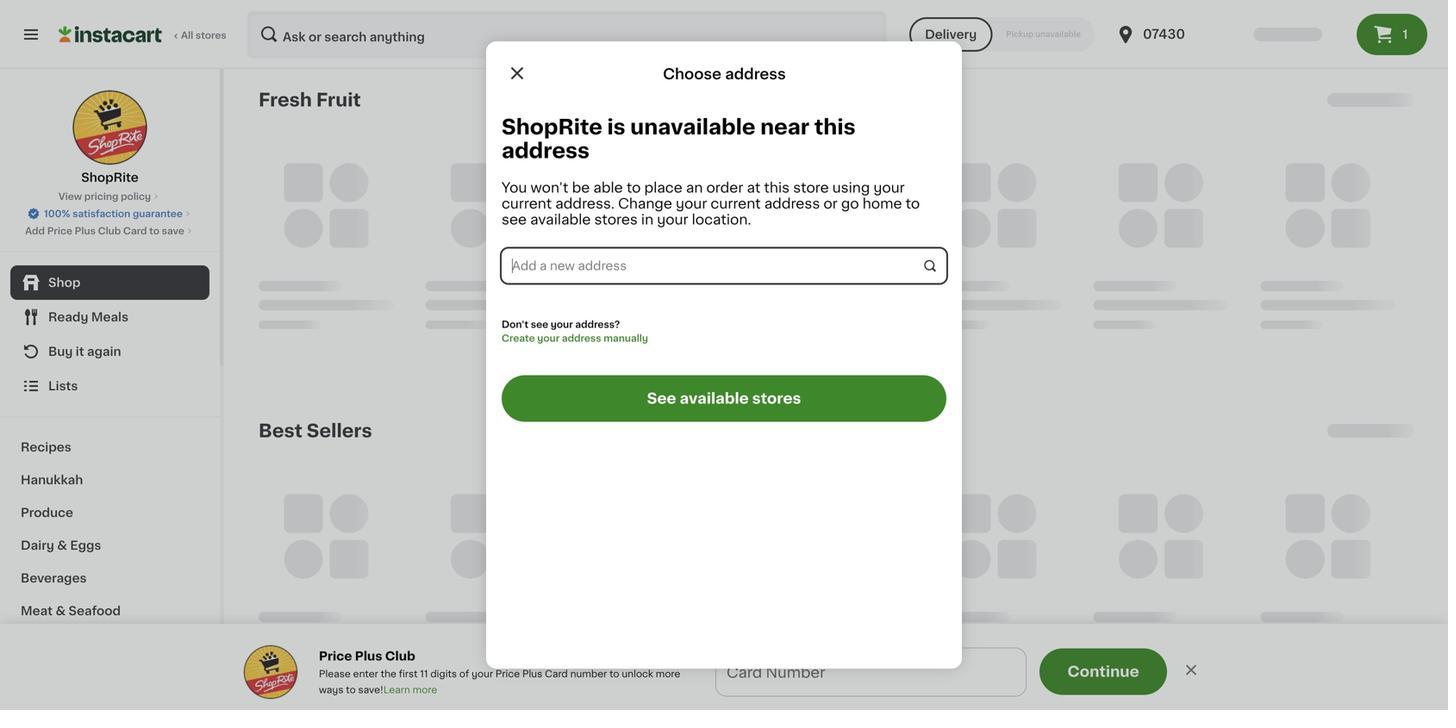 Task type: vqa. For each thing, say whether or not it's contained in the screenshot.
the right "see"
yes



Task type: locate. For each thing, give the bounding box(es) containing it.
this inside you won't be able to place an order at this store using your current address. change your current address or go home to see available stores in your location.
[[764, 181, 790, 195]]

address?
[[575, 320, 620, 329]]

address down store
[[764, 197, 820, 211]]

plus down satisfaction
[[75, 226, 96, 236]]

meat & seafood link
[[10, 595, 209, 628]]

$10.00
[[874, 672, 924, 687]]

shoprite logo image inside main content
[[243, 645, 298, 700]]

your right of
[[472, 669, 493, 679]]

get free delivery on next 3 orders • add $10.00 to qualify.
[[570, 672, 1001, 687]]

choose
[[663, 67, 722, 81]]

1 horizontal spatial available
[[680, 391, 749, 406]]

1 horizontal spatial this
[[814, 117, 856, 138]]

100%
[[44, 209, 70, 219]]

price up please
[[319, 650, 352, 663]]

dairy & eggs
[[21, 540, 101, 552]]

this inside shoprite is unavailable near this address
[[814, 117, 856, 138]]

address inside don't see your address? create your address manually see available stores
[[562, 333, 601, 343]]

1 vertical spatial this
[[764, 181, 790, 195]]

card left get
[[545, 669, 568, 679]]

beverages link
[[10, 562, 209, 595]]

2 vertical spatial price
[[496, 669, 520, 679]]

2 horizontal spatial stores
[[752, 391, 801, 406]]

more right unlock
[[656, 669, 681, 679]]

  text field inside choose address dialog
[[502, 249, 947, 283]]

using
[[833, 181, 870, 195]]

all stores link
[[59, 10, 228, 59]]

available
[[530, 213, 591, 227], [680, 391, 749, 406]]

shop link
[[10, 266, 209, 300]]

fresh
[[259, 91, 312, 109]]

current down order
[[711, 197, 761, 211]]

1 vertical spatial card
[[545, 669, 568, 679]]

1 vertical spatial stores
[[594, 213, 638, 227]]

0 horizontal spatial this
[[764, 181, 790, 195]]

continue button
[[1040, 649, 1167, 695]]

you won't be able to place an order at this store using your current address. change your current address or go home to see available stores in your location.
[[502, 181, 920, 227]]

club up first
[[385, 650, 415, 663]]

0 horizontal spatial plus
[[75, 226, 96, 236]]

0 horizontal spatial card
[[123, 226, 147, 236]]

enter
[[353, 669, 378, 679]]

&
[[57, 540, 67, 552], [56, 605, 66, 617]]

main content
[[0, 69, 1448, 710]]

0 horizontal spatial price
[[47, 226, 72, 236]]

2 horizontal spatial price
[[496, 669, 520, 679]]

0 vertical spatial add
[[25, 226, 45, 236]]

price down 100%
[[47, 226, 72, 236]]

0 horizontal spatial available
[[530, 213, 591, 227]]

1 horizontal spatial shoprite
[[502, 117, 602, 138]]

recipes
[[21, 441, 71, 453]]

1 vertical spatial shoprite logo image
[[243, 645, 298, 700]]

11
[[420, 669, 428, 679]]

hanukkah
[[21, 474, 83, 486]]

plus inside please enter the first 11 digits of your price plus card number to unlock more ways to save!
[[522, 669, 543, 679]]

add right "•"
[[841, 672, 870, 687]]

unavailable
[[630, 117, 756, 138]]

1 horizontal spatial see
[[531, 320, 548, 329]]

2 vertical spatial stores
[[752, 391, 801, 406]]

address.
[[555, 197, 615, 211]]

1 horizontal spatial current
[[711, 197, 761, 211]]

0 horizontal spatial shoprite
[[81, 172, 139, 184]]

shoprite link
[[72, 90, 148, 186]]

1 horizontal spatial add
[[841, 672, 870, 687]]

price inside please enter the first 11 digits of your price plus card number to unlock more ways to save!
[[496, 669, 520, 679]]

add price plus club card to save
[[25, 226, 184, 236]]

place
[[644, 181, 683, 195]]

1 horizontal spatial plus
[[355, 650, 382, 663]]

  text field
[[502, 249, 947, 283]]

see down you
[[502, 213, 527, 227]]

add
[[25, 226, 45, 236], [841, 672, 870, 687]]

see right 'don't'
[[531, 320, 548, 329]]

you
[[502, 181, 527, 195]]

1 vertical spatial plus
[[355, 650, 382, 663]]

current
[[502, 197, 552, 211], [711, 197, 761, 211]]

club down "100% satisfaction guarantee"
[[98, 226, 121, 236]]

stores
[[196, 31, 226, 40], [594, 213, 638, 227], [752, 391, 801, 406]]

order
[[706, 181, 743, 195]]

meat & seafood
[[21, 605, 121, 617]]

plus left get
[[522, 669, 543, 679]]

0 horizontal spatial see
[[502, 213, 527, 227]]

plus up enter
[[355, 650, 382, 663]]

2 horizontal spatial plus
[[522, 669, 543, 679]]

1 vertical spatial see
[[531, 320, 548, 329]]

to right $10.00
[[928, 672, 943, 687]]

available down address. at the top left
[[530, 213, 591, 227]]

see inside you won't be able to place an order at this store using your current address. change your current address or go home to see available stores in your location.
[[502, 213, 527, 227]]

plus
[[75, 226, 96, 236], [355, 650, 382, 663], [522, 669, 543, 679]]

address
[[725, 67, 786, 81], [502, 141, 590, 161], [764, 197, 820, 211], [562, 333, 601, 343]]

1 horizontal spatial shoprite logo image
[[243, 645, 298, 700]]

0 vertical spatial shoprite
[[502, 117, 602, 138]]

1 horizontal spatial price
[[319, 650, 352, 663]]

your right create
[[537, 333, 560, 343]]

address inside shoprite is unavailable near this address
[[502, 141, 590, 161]]

1 vertical spatial available
[[680, 391, 749, 406]]

1 vertical spatial club
[[385, 650, 415, 663]]

shoprite logo image up view pricing policy link
[[72, 90, 148, 166]]

buy it again
[[48, 346, 121, 358]]

1 vertical spatial &
[[56, 605, 66, 617]]

0 vertical spatial available
[[530, 213, 591, 227]]

in
[[641, 213, 654, 227]]

& for dairy
[[57, 540, 67, 552]]

price
[[47, 226, 72, 236], [319, 650, 352, 663], [496, 669, 520, 679]]

0 vertical spatial shoprite logo image
[[72, 90, 148, 166]]

or
[[824, 197, 838, 211]]

address up won't
[[502, 141, 590, 161]]

2 vertical spatial plus
[[522, 669, 543, 679]]

choose address
[[663, 67, 786, 81]]

0 vertical spatial more
[[656, 669, 681, 679]]

this
[[814, 117, 856, 138], [764, 181, 790, 195]]

lists link
[[10, 369, 209, 403]]

see inside don't see your address? create your address manually see available stores
[[531, 320, 548, 329]]

delivery
[[637, 672, 700, 687]]

this right near
[[814, 117, 856, 138]]

100% satisfaction guarantee button
[[27, 203, 193, 221]]

price plus club
[[319, 650, 415, 663]]

& right meat
[[56, 605, 66, 617]]

again
[[87, 346, 121, 358]]

0 horizontal spatial stores
[[196, 31, 226, 40]]

dairy
[[21, 540, 54, 552]]

0 horizontal spatial shoprite logo image
[[72, 90, 148, 166]]

0 vertical spatial &
[[57, 540, 67, 552]]

manually
[[604, 333, 648, 343]]

instacart logo image
[[59, 24, 162, 45]]

0 horizontal spatial current
[[502, 197, 552, 211]]

club
[[98, 226, 121, 236], [385, 650, 415, 663]]

0 horizontal spatial club
[[98, 226, 121, 236]]

recipes link
[[10, 431, 209, 464]]

more inside please enter the first 11 digits of your price plus card number to unlock more ways to save!
[[656, 669, 681, 679]]

1 horizontal spatial stores
[[594, 213, 638, 227]]

available right see
[[680, 391, 749, 406]]

0 horizontal spatial more
[[413, 685, 437, 695]]

•
[[832, 672, 837, 686]]

None search field
[[247, 10, 887, 59]]

learn more
[[384, 685, 437, 695]]

0 vertical spatial stores
[[196, 31, 226, 40]]

address down the address?
[[562, 333, 601, 343]]

07430
[[1143, 28, 1185, 41]]

0 vertical spatial club
[[98, 226, 121, 236]]

0 vertical spatial price
[[47, 226, 72, 236]]

0 vertical spatial this
[[814, 117, 856, 138]]

Card Number text field
[[716, 649, 1026, 696]]

shoprite up view pricing policy link
[[81, 172, 139, 184]]

0 vertical spatial card
[[123, 226, 147, 236]]

& left eggs at the left bottom of page
[[57, 540, 67, 552]]

home
[[863, 197, 902, 211]]

card
[[123, 226, 147, 236], [545, 669, 568, 679]]

continue
[[1068, 665, 1139, 679]]

07430 button
[[1116, 10, 1219, 59]]

1 vertical spatial shoprite
[[81, 172, 139, 184]]

100% satisfaction guarantee
[[44, 209, 183, 219]]

more down 11
[[413, 685, 437, 695]]

1 horizontal spatial more
[[656, 669, 681, 679]]

1 horizontal spatial club
[[385, 650, 415, 663]]

shoprite up won't
[[502, 117, 602, 138]]

pricing
[[84, 192, 118, 201]]

1 horizontal spatial card
[[545, 669, 568, 679]]

more
[[656, 669, 681, 679], [413, 685, 437, 695]]

your
[[874, 181, 905, 195], [676, 197, 707, 211], [657, 213, 688, 227], [551, 320, 573, 329], [537, 333, 560, 343], [472, 669, 493, 679]]

shoprite inside shoprite is unavailable near this address
[[502, 117, 602, 138]]

this right at
[[764, 181, 790, 195]]

shoprite logo image left ways
[[243, 645, 298, 700]]

1 vertical spatial add
[[841, 672, 870, 687]]

1 current from the left
[[502, 197, 552, 211]]

card down "100% satisfaction guarantee"
[[123, 226, 147, 236]]

price right of
[[496, 669, 520, 679]]

stores inside don't see your address? create your address manually see available stores
[[752, 391, 801, 406]]

your up home
[[874, 181, 905, 195]]

shoprite logo image
[[72, 90, 148, 166], [243, 645, 298, 700]]

add down 100%
[[25, 226, 45, 236]]

1
[[1403, 28, 1408, 41]]

current down you
[[502, 197, 552, 211]]

all stores
[[181, 31, 226, 40]]

0 vertical spatial see
[[502, 213, 527, 227]]



Task type: describe. For each thing, give the bounding box(es) containing it.
free
[[602, 672, 634, 687]]

location.
[[692, 213, 751, 227]]

1 vertical spatial more
[[413, 685, 437, 695]]

your down an
[[676, 197, 707, 211]]

learn more link
[[384, 685, 437, 695]]

to right ways
[[346, 685, 356, 695]]

produce link
[[10, 497, 209, 529]]

delivery button
[[910, 17, 993, 52]]

shoprite for shoprite
[[81, 172, 139, 184]]

orders
[[778, 672, 828, 687]]

your up create your address manually button
[[551, 320, 573, 329]]

delivery
[[925, 28, 977, 41]]

buy it again link
[[10, 335, 209, 369]]

get
[[570, 672, 599, 687]]

more
[[1035, 675, 1061, 684]]

address inside you won't be able to place an order at this store using your current address. change your current address or go home to see available stores in your location.
[[764, 197, 820, 211]]

main content containing fresh fruit
[[0, 69, 1448, 710]]

& for meat
[[56, 605, 66, 617]]

close image
[[1183, 662, 1200, 679]]

at
[[747, 181, 761, 195]]

1 button
[[1357, 14, 1428, 55]]

shoprite for shoprite is unavailable near this address
[[502, 117, 602, 138]]

create
[[502, 333, 535, 343]]

number
[[570, 669, 607, 679]]

best
[[259, 422, 303, 440]]

shoprite is unavailable near this address
[[502, 117, 856, 161]]

view pricing policy link
[[59, 190, 161, 203]]

guarantee
[[133, 209, 183, 219]]

see
[[647, 391, 676, 406]]

save
[[162, 226, 184, 236]]

change
[[618, 197, 672, 211]]

hanukkah link
[[10, 464, 209, 497]]

available inside don't see your address? create your address manually see available stores
[[680, 391, 749, 406]]

won't
[[531, 181, 569, 195]]

create your address manually button
[[502, 331, 648, 345]]

card inside please enter the first 11 digits of your price plus card number to unlock more ways to save!
[[545, 669, 568, 679]]

unlock
[[622, 669, 653, 679]]

go
[[841, 197, 859, 211]]

search address image
[[922, 258, 938, 274]]

qualify.
[[947, 672, 1001, 687]]

near
[[760, 117, 810, 138]]

0 vertical spatial plus
[[75, 226, 96, 236]]

please
[[319, 669, 351, 679]]

be
[[572, 181, 590, 195]]

2 current from the left
[[711, 197, 761, 211]]

buy
[[48, 346, 73, 358]]

save!
[[358, 685, 384, 695]]

see available stores button
[[502, 375, 947, 422]]

shop
[[48, 277, 81, 289]]

view pricing policy
[[59, 192, 151, 201]]

satisfaction
[[73, 209, 130, 219]]

your inside please enter the first 11 digits of your price plus card number to unlock more ways to save!
[[472, 669, 493, 679]]

eggs
[[70, 540, 101, 552]]

service type group
[[910, 17, 1095, 52]]

next
[[726, 672, 761, 687]]

seafood
[[69, 605, 121, 617]]

available inside you won't be able to place an order at this store using your current address. change your current address or go home to see available stores in your location.
[[530, 213, 591, 227]]

store
[[793, 181, 829, 195]]

dairy & eggs link
[[10, 529, 209, 562]]

3
[[764, 672, 774, 687]]

it
[[76, 346, 84, 358]]

beverages
[[21, 572, 87, 585]]

produce
[[21, 507, 73, 519]]

learn
[[384, 685, 410, 695]]

please enter the first 11 digits of your price plus card number to unlock more ways to save!
[[319, 669, 681, 695]]

on
[[703, 672, 723, 687]]

all
[[181, 31, 193, 40]]

digits
[[430, 669, 457, 679]]

to right home
[[906, 197, 920, 211]]

don't see your address? create your address manually see available stores
[[502, 320, 801, 406]]

able
[[593, 181, 623, 195]]

to inside treatment tracker modal dialog
[[928, 672, 943, 687]]

1 vertical spatial price
[[319, 650, 352, 663]]

more button
[[1014, 666, 1082, 693]]

sellers
[[307, 422, 372, 440]]

the
[[381, 669, 397, 679]]

to up the change
[[627, 181, 641, 195]]

club inside main content
[[385, 650, 415, 663]]

an
[[686, 181, 703, 195]]

ways
[[319, 685, 344, 695]]

fruit
[[316, 91, 361, 109]]

view
[[59, 192, 82, 201]]

add price plus club card to save link
[[25, 224, 195, 238]]

stores inside 'link'
[[196, 31, 226, 40]]

treatment tracker modal dialog
[[224, 648, 1448, 710]]

choose address dialog
[[486, 41, 962, 669]]

best sellers
[[259, 422, 372, 440]]

lists
[[48, 380, 78, 392]]

add inside treatment tracker modal dialog
[[841, 672, 870, 687]]

your right in
[[657, 213, 688, 227]]

is
[[607, 117, 626, 138]]

to down guarantee
[[149, 226, 159, 236]]

first
[[399, 669, 418, 679]]

0 horizontal spatial add
[[25, 226, 45, 236]]

to left unlock
[[610, 669, 619, 679]]

of
[[459, 669, 469, 679]]

policy
[[121, 192, 151, 201]]

address up near
[[725, 67, 786, 81]]

stores inside you won't be able to place an order at this store using your current address. change your current address or go home to see available stores in your location.
[[594, 213, 638, 227]]



